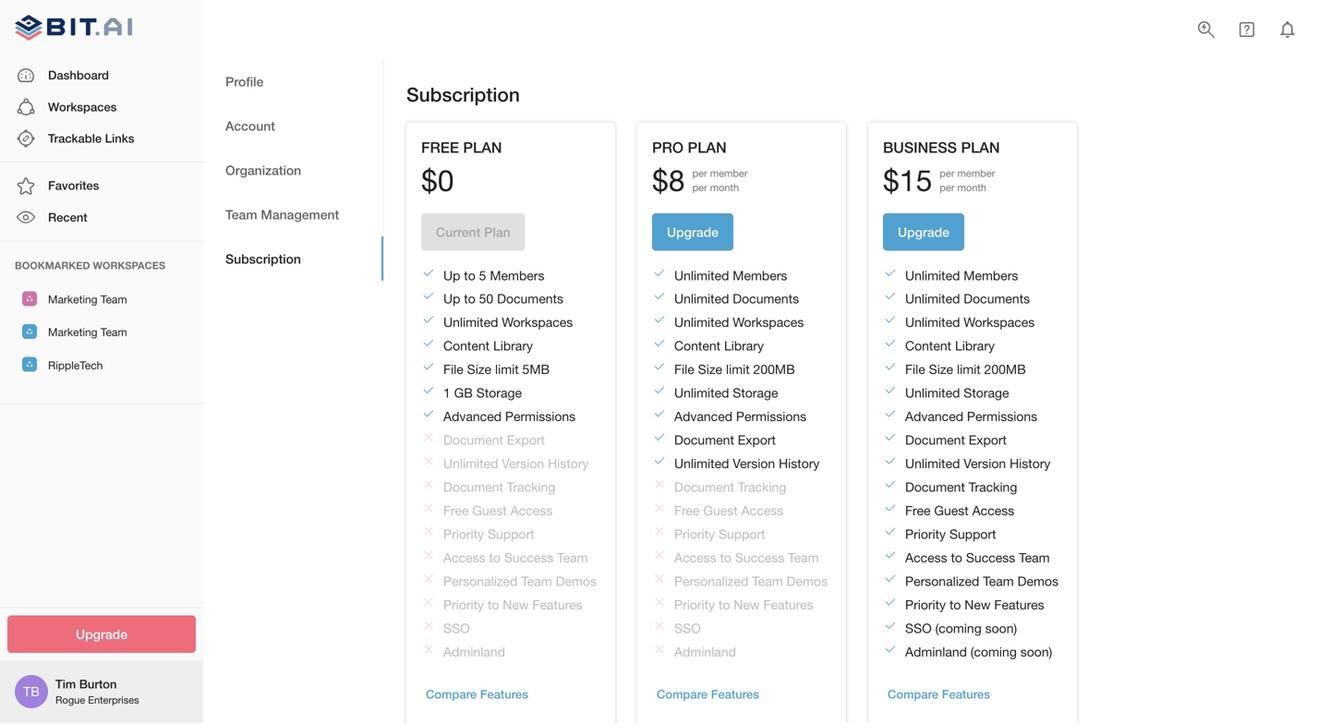 Task type: vqa. For each thing, say whether or not it's contained in the screenshot.
Show Wiki Icon in the left of the page
no



Task type: locate. For each thing, give the bounding box(es) containing it.
upgrade down $15
[[898, 224, 950, 240]]

0 horizontal spatial permissions
[[505, 409, 576, 424]]

2 free from the left
[[675, 503, 700, 519]]

2 unlimited version history from the left
[[675, 456, 820, 472]]

2 horizontal spatial limit
[[957, 362, 981, 377]]

adminland
[[444, 645, 505, 660], [675, 645, 737, 660], [906, 645, 968, 660]]

3 priority support from the left
[[906, 527, 997, 542]]

2 month from the left
[[958, 182, 987, 194]]

2 horizontal spatial version
[[964, 456, 1007, 472]]

2 unlimited members from the left
[[906, 268, 1019, 283]]

2 marketing from the top
[[48, 326, 98, 339]]

access to success team
[[444, 551, 588, 566], [675, 551, 819, 566], [906, 551, 1050, 566]]

new for $15
[[965, 598, 991, 613]]

file size limit 200mb
[[675, 362, 795, 377], [906, 362, 1026, 377]]

0 vertical spatial (coming
[[936, 621, 982, 636]]

access to success team for $8
[[675, 551, 819, 566]]

0 horizontal spatial priority to new features
[[444, 598, 583, 613]]

advanced permissions for $15
[[906, 409, 1038, 424]]

2 size from the left
[[698, 362, 723, 377]]

plan inside business plan $15 per member per month
[[962, 139, 1000, 156]]

plan for $15
[[962, 139, 1000, 156]]

to
[[464, 268, 476, 283], [464, 291, 476, 307], [489, 551, 501, 566], [720, 551, 732, 566], [951, 551, 963, 566], [488, 598, 499, 613], [719, 598, 730, 613], [950, 598, 962, 613]]

0 horizontal spatial compare features
[[426, 688, 529, 702]]

version for $15
[[964, 456, 1007, 472]]

unlimited documents
[[675, 291, 800, 307], [906, 291, 1031, 307]]

adminland (coming soon)
[[906, 645, 1053, 660]]

3 compare features from the left
[[888, 688, 991, 702]]

0 horizontal spatial document tracking
[[444, 480, 556, 495]]

advanced permissions
[[444, 409, 576, 424], [675, 409, 807, 424], [906, 409, 1038, 424]]

up
[[444, 268, 461, 283], [444, 291, 461, 307]]

unlimited version history for $15
[[906, 456, 1051, 472]]

1 horizontal spatial priority to new features
[[675, 598, 814, 613]]

3 unlimited version history from the left
[[906, 456, 1051, 472]]

0 horizontal spatial compare
[[426, 688, 477, 702]]

1 vertical spatial (coming
[[971, 645, 1017, 660]]

personalized
[[444, 574, 518, 589], [675, 574, 749, 589], [906, 574, 980, 589]]

1 horizontal spatial personalized team demos
[[675, 574, 828, 589]]

2 adminland from the left
[[675, 645, 737, 660]]

up left the 50
[[444, 291, 461, 307]]

2 unlimited documents from the left
[[906, 291, 1031, 307]]

marketing team button up the rippletech
[[0, 315, 203, 348]]

subscription up free
[[407, 83, 520, 106]]

(coming
[[936, 621, 982, 636], [971, 645, 1017, 660]]

1 library from the left
[[493, 338, 533, 354]]

0 horizontal spatial access to success team
[[444, 551, 588, 566]]

soon)
[[986, 621, 1018, 636], [1021, 645, 1053, 660]]

2 horizontal spatial members
[[964, 268, 1019, 283]]

library
[[493, 338, 533, 354], [725, 338, 764, 354], [956, 338, 995, 354]]

storage
[[477, 386, 522, 401], [733, 386, 779, 401], [964, 386, 1010, 401]]

documents for $8
[[733, 291, 800, 307]]

2 horizontal spatial success
[[967, 551, 1016, 566]]

unlimited members
[[675, 268, 788, 283], [906, 268, 1019, 283]]

2 horizontal spatial unlimited workspaces
[[906, 315, 1035, 330]]

marketing team
[[48, 293, 127, 306], [48, 326, 127, 339]]

unlimited workspaces for $0
[[444, 315, 573, 330]]

1 file size limit 200mb from the left
[[675, 362, 795, 377]]

up for up to 5 members
[[444, 268, 461, 283]]

2 document tracking from the left
[[675, 480, 787, 495]]

1 horizontal spatial compare
[[657, 688, 708, 702]]

1 marketing team button from the top
[[0, 282, 203, 315]]

1 vertical spatial soon)
[[1021, 645, 1053, 660]]

2 horizontal spatial advanced
[[906, 409, 964, 424]]

1 horizontal spatial document tracking
[[675, 480, 787, 495]]

1 size from the left
[[467, 362, 492, 377]]

2 horizontal spatial permissions
[[968, 409, 1038, 424]]

0 horizontal spatial unlimited members
[[675, 268, 788, 283]]

1 version from the left
[[502, 456, 545, 472]]

2 horizontal spatial file
[[906, 362, 926, 377]]

0 horizontal spatial guest
[[473, 503, 507, 519]]

unlimited version history for $8
[[675, 456, 820, 472]]

marketing team button down bookmarked workspaces
[[0, 282, 203, 315]]

0 horizontal spatial upgrade
[[76, 627, 128, 642]]

1 horizontal spatial demos
[[787, 574, 828, 589]]

3 advanced permissions from the left
[[906, 409, 1038, 424]]

success for $15
[[967, 551, 1016, 566]]

upgrade up burton at the left
[[76, 627, 128, 642]]

3 personalized from the left
[[906, 574, 980, 589]]

month right $15
[[958, 182, 987, 194]]

1 horizontal spatial unlimited documents
[[906, 291, 1031, 307]]

1 support from the left
[[488, 527, 535, 542]]

2 access to success team from the left
[[675, 551, 819, 566]]

marketing team down bookmarked workspaces
[[48, 293, 127, 306]]

0 horizontal spatial content library
[[444, 338, 533, 354]]

marketing team up the rippletech
[[48, 326, 127, 339]]

2 unlimited storage from the left
[[906, 386, 1010, 401]]

0 horizontal spatial free guest access
[[444, 503, 553, 519]]

1 month from the left
[[710, 182, 739, 194]]

priority support for $15
[[906, 527, 997, 542]]

2 export from the left
[[738, 433, 776, 448]]

0 horizontal spatial soon)
[[986, 621, 1018, 636]]

1 horizontal spatial permissions
[[736, 409, 807, 424]]

1 guest from the left
[[473, 503, 507, 519]]

3 compare from the left
[[888, 688, 939, 702]]

2 horizontal spatial free
[[906, 503, 931, 519]]

unlimited members for $8
[[675, 268, 788, 283]]

1 horizontal spatial unlimited workspaces
[[675, 315, 804, 330]]

permissions for $15
[[968, 409, 1038, 424]]

unlimited version history
[[444, 456, 589, 472], [675, 456, 820, 472], [906, 456, 1051, 472]]

member inside the pro plan $8 per member per month
[[710, 167, 748, 179]]

3 new from the left
[[965, 598, 991, 613]]

3 document tracking from the left
[[906, 480, 1018, 495]]

1
[[444, 386, 451, 401]]

plan
[[463, 139, 502, 156], [688, 139, 727, 156], [962, 139, 1000, 156]]

personalized team demos for $8
[[675, 574, 828, 589]]

1 horizontal spatial document export
[[675, 433, 776, 448]]

document tracking
[[444, 480, 556, 495], [675, 480, 787, 495], [906, 480, 1018, 495]]

unlimited
[[675, 268, 730, 283], [906, 268, 961, 283], [675, 291, 730, 307], [906, 291, 961, 307], [444, 315, 499, 330], [675, 315, 730, 330], [906, 315, 961, 330], [675, 386, 730, 401], [906, 386, 961, 401], [444, 456, 499, 472], [675, 456, 730, 472], [906, 456, 961, 472]]

3 free guest access from the left
[[906, 503, 1015, 519]]

2 horizontal spatial history
[[1010, 456, 1051, 472]]

3 library from the left
[[956, 338, 995, 354]]

2 horizontal spatial export
[[969, 433, 1007, 448]]

adminland for $8
[[675, 645, 737, 660]]

3 limit from the left
[[957, 362, 981, 377]]

personalized team demos
[[444, 574, 597, 589], [675, 574, 828, 589], [906, 574, 1059, 589]]

200mb for $8
[[754, 362, 795, 377]]

compare features button for $8
[[652, 681, 764, 709]]

2 new from the left
[[734, 598, 760, 613]]

pro
[[652, 139, 684, 156]]

month inside business plan $15 per member per month
[[958, 182, 987, 194]]

0 horizontal spatial subscription
[[226, 251, 301, 266]]

compare features
[[426, 688, 529, 702], [657, 688, 760, 702], [888, 688, 991, 702]]

bookmarked workspaces
[[15, 260, 165, 272]]

0 horizontal spatial tracking
[[507, 480, 556, 495]]

2 horizontal spatial compare features
[[888, 688, 991, 702]]

1 horizontal spatial unlimited storage
[[906, 386, 1010, 401]]

2 horizontal spatial support
[[950, 527, 997, 542]]

history for $15
[[1010, 456, 1051, 472]]

2 advanced permissions from the left
[[675, 409, 807, 424]]

1 horizontal spatial version
[[733, 456, 776, 472]]

export for $15
[[969, 433, 1007, 448]]

trackable links
[[48, 131, 134, 146]]

1 horizontal spatial priority support
[[675, 527, 766, 542]]

1 up from the top
[[444, 268, 461, 283]]

free guest access
[[444, 503, 553, 519], [675, 503, 784, 519], [906, 503, 1015, 519]]

0 horizontal spatial limit
[[495, 362, 519, 377]]

2 compare features button from the left
[[652, 681, 764, 709]]

1 horizontal spatial month
[[958, 182, 987, 194]]

2 horizontal spatial personalized team demos
[[906, 574, 1059, 589]]

1 file from the left
[[444, 362, 464, 377]]

document
[[444, 433, 504, 448], [675, 433, 735, 448], [906, 433, 966, 448], [444, 480, 504, 495], [675, 480, 735, 495], [906, 480, 966, 495]]

upgrade
[[667, 224, 719, 240], [898, 224, 950, 240], [76, 627, 128, 642]]

2 personalized team demos from the left
[[675, 574, 828, 589]]

upgrade button for $15
[[884, 213, 965, 251]]

3 priority to new features from the left
[[906, 598, 1045, 613]]

version
[[502, 456, 545, 472], [733, 456, 776, 472], [964, 456, 1007, 472]]

success
[[504, 551, 554, 566], [736, 551, 785, 566], [967, 551, 1016, 566]]

workspaces inside button
[[48, 100, 117, 114]]

1 horizontal spatial success
[[736, 551, 785, 566]]

2 history from the left
[[779, 456, 820, 472]]

5
[[479, 268, 487, 283]]

2 support from the left
[[719, 527, 766, 542]]

2 plan from the left
[[688, 139, 727, 156]]

1 horizontal spatial member
[[958, 167, 996, 179]]

3 advanced from the left
[[906, 409, 964, 424]]

version for $8
[[733, 456, 776, 472]]

demos
[[556, 574, 597, 589], [787, 574, 828, 589], [1018, 574, 1059, 589]]

subscription down team management
[[226, 251, 301, 266]]

0 vertical spatial marketing
[[48, 293, 98, 306]]

document export for $15
[[906, 433, 1007, 448]]

plan right free
[[463, 139, 502, 156]]

1 horizontal spatial advanced permissions
[[675, 409, 807, 424]]

1 member from the left
[[710, 167, 748, 179]]

1 horizontal spatial file
[[675, 362, 695, 377]]

priority to new features for $15
[[906, 598, 1045, 613]]

advanced permissions for $8
[[675, 409, 807, 424]]

up left 5 at the top of the page
[[444, 268, 461, 283]]

3 export from the left
[[969, 433, 1007, 448]]

marketing team button
[[0, 282, 203, 315], [0, 315, 203, 348]]

permissions
[[505, 409, 576, 424], [736, 409, 807, 424], [968, 409, 1038, 424]]

1 horizontal spatial soon)
[[1021, 645, 1053, 660]]

workspaces
[[48, 100, 117, 114], [502, 315, 573, 330], [733, 315, 804, 330], [964, 315, 1035, 330]]

guest
[[473, 503, 507, 519], [704, 503, 738, 519], [935, 503, 969, 519]]

0 horizontal spatial documents
[[497, 291, 564, 307]]

compare features button for $15
[[884, 681, 995, 709]]

1 horizontal spatial support
[[719, 527, 766, 542]]

0 vertical spatial up
[[444, 268, 461, 283]]

1 vertical spatial subscription
[[226, 251, 301, 266]]

documents for $15
[[964, 291, 1031, 307]]

2 horizontal spatial demos
[[1018, 574, 1059, 589]]

2 compare features from the left
[[657, 688, 760, 702]]

3 content from the left
[[906, 338, 952, 354]]

2 permissions from the left
[[736, 409, 807, 424]]

plan right pro
[[688, 139, 727, 156]]

2 priority support from the left
[[675, 527, 766, 542]]

0 horizontal spatial free
[[444, 503, 469, 519]]

month inside the pro plan $8 per member per month
[[710, 182, 739, 194]]

1 horizontal spatial unlimited version history
[[675, 456, 820, 472]]

1 horizontal spatial new
[[734, 598, 760, 613]]

file
[[444, 362, 464, 377], [675, 362, 695, 377], [906, 362, 926, 377]]

2 horizontal spatial priority support
[[906, 527, 997, 542]]

1 horizontal spatial size
[[698, 362, 723, 377]]

workspaces for $8
[[733, 315, 804, 330]]

0 horizontal spatial library
[[493, 338, 533, 354]]

soon) for adminland (coming soon)
[[1021, 645, 1053, 660]]

team
[[226, 207, 257, 222], [101, 293, 127, 306], [101, 326, 127, 339], [557, 551, 588, 566], [788, 551, 819, 566], [1020, 551, 1050, 566], [521, 574, 552, 589], [753, 574, 783, 589], [984, 574, 1015, 589]]

month right $8
[[710, 182, 739, 194]]

2 members from the left
[[733, 268, 788, 283]]

sso
[[444, 621, 470, 636], [675, 621, 701, 636], [906, 621, 932, 636]]

per
[[693, 167, 708, 179], [940, 167, 955, 179], [693, 182, 708, 194], [940, 182, 955, 194]]

3 adminland from the left
[[906, 645, 968, 660]]

unlimited workspaces
[[444, 315, 573, 330], [675, 315, 804, 330], [906, 315, 1035, 330]]

size for $8
[[698, 362, 723, 377]]

management
[[261, 207, 339, 222]]

(coming up adminland (coming soon)
[[936, 621, 982, 636]]

1 unlimited storage from the left
[[675, 386, 779, 401]]

2 horizontal spatial plan
[[962, 139, 1000, 156]]

file for $15
[[906, 362, 926, 377]]

unlimited storage for $15
[[906, 386, 1010, 401]]

0 horizontal spatial storage
[[477, 386, 522, 401]]

1 limit from the left
[[495, 362, 519, 377]]

plan inside the pro plan $8 per member per month
[[688, 139, 727, 156]]

2 tracking from the left
[[738, 480, 787, 495]]

2 storage from the left
[[733, 386, 779, 401]]

team management
[[226, 207, 339, 222]]

0 horizontal spatial adminland
[[444, 645, 505, 660]]

2 horizontal spatial personalized
[[906, 574, 980, 589]]

(coming down sso (coming soon)
[[971, 645, 1017, 660]]

member right $15
[[958, 167, 996, 179]]

200mb
[[754, 362, 795, 377], [985, 362, 1026, 377]]

1 horizontal spatial sso
[[675, 621, 701, 636]]

1 content library from the left
[[444, 338, 533, 354]]

member inside business plan $15 per member per month
[[958, 167, 996, 179]]

plan for $0
[[463, 139, 502, 156]]

2 personalized from the left
[[675, 574, 749, 589]]

1 horizontal spatial library
[[725, 338, 764, 354]]

1 advanced from the left
[[444, 409, 502, 424]]

marketing
[[48, 293, 98, 306], [48, 326, 98, 339]]

file size limit 200mb for $15
[[906, 362, 1026, 377]]

compare
[[426, 688, 477, 702], [657, 688, 708, 702], [888, 688, 939, 702]]

2 horizontal spatial document tracking
[[906, 480, 1018, 495]]

export for $8
[[738, 433, 776, 448]]

success for $8
[[736, 551, 785, 566]]

2 limit from the left
[[726, 362, 750, 377]]

3 free from the left
[[906, 503, 931, 519]]

1 personalized from the left
[[444, 574, 518, 589]]

3 version from the left
[[964, 456, 1007, 472]]

burton
[[79, 678, 117, 692]]

content for $0
[[444, 338, 490, 354]]

size for $0
[[467, 362, 492, 377]]

plan right the business
[[962, 139, 1000, 156]]

(coming for sso
[[936, 621, 982, 636]]

marketing up the rippletech
[[48, 326, 98, 339]]

2 content library from the left
[[675, 338, 764, 354]]

2 horizontal spatial sso
[[906, 621, 932, 636]]

history
[[548, 456, 589, 472], [779, 456, 820, 472], [1010, 456, 1051, 472]]

new
[[503, 598, 529, 613], [734, 598, 760, 613], [965, 598, 991, 613]]

document tracking for $15
[[906, 480, 1018, 495]]

upgrade button up burton at the left
[[7, 616, 196, 653]]

plan inside free plan $0
[[463, 139, 502, 156]]

tb
[[23, 684, 40, 700]]

1 vertical spatial marketing
[[48, 326, 98, 339]]

0 horizontal spatial sso
[[444, 621, 470, 636]]

upgrade button down $15
[[884, 213, 965, 251]]

size
[[467, 362, 492, 377], [698, 362, 723, 377], [929, 362, 954, 377]]

support
[[488, 527, 535, 542], [719, 527, 766, 542], [950, 527, 997, 542]]

2 guest from the left
[[704, 503, 738, 519]]

2 horizontal spatial unlimited version history
[[906, 456, 1051, 472]]

1 horizontal spatial unlimited members
[[906, 268, 1019, 283]]

tracking for $8
[[738, 480, 787, 495]]

unlimited workspaces for $15
[[906, 315, 1035, 330]]

upgrade button down $8
[[652, 213, 734, 251]]

tab list
[[203, 59, 384, 281]]

features
[[533, 598, 583, 613], [764, 598, 814, 613], [995, 598, 1045, 613], [480, 688, 529, 702], [711, 688, 760, 702], [942, 688, 991, 702]]

organization
[[226, 162, 302, 178]]

1 horizontal spatial adminland
[[675, 645, 737, 660]]

3 guest from the left
[[935, 503, 969, 519]]

free
[[421, 139, 459, 156]]

1 horizontal spatial personalized
[[675, 574, 749, 589]]

tracking
[[507, 480, 556, 495], [738, 480, 787, 495], [969, 480, 1018, 495]]

1 plan from the left
[[463, 139, 502, 156]]

3 demos from the left
[[1018, 574, 1059, 589]]

1 horizontal spatial content
[[675, 338, 721, 354]]

1 content from the left
[[444, 338, 490, 354]]

document export
[[444, 433, 545, 448], [675, 433, 776, 448], [906, 433, 1007, 448]]

unlimited storage for $8
[[675, 386, 779, 401]]

1 export from the left
[[507, 433, 545, 448]]

2 horizontal spatial tracking
[[969, 480, 1018, 495]]

1 horizontal spatial free
[[675, 503, 700, 519]]

3 history from the left
[[1010, 456, 1051, 472]]

1 horizontal spatial documents
[[733, 291, 800, 307]]

2 horizontal spatial library
[[956, 338, 995, 354]]

adminland for $0
[[444, 645, 505, 660]]

marketing down bookmarked workspaces
[[48, 293, 98, 306]]

0 horizontal spatial personalized team demos
[[444, 574, 597, 589]]

month for $8
[[710, 182, 739, 194]]

3 storage from the left
[[964, 386, 1010, 401]]

upgrade down $8
[[667, 224, 719, 240]]

1 horizontal spatial compare features button
[[652, 681, 764, 709]]

trackable
[[48, 131, 102, 146]]

2 priority to new features from the left
[[675, 598, 814, 613]]

3 documents from the left
[[964, 291, 1031, 307]]

unlimited storage
[[675, 386, 779, 401], [906, 386, 1010, 401]]

3 members from the left
[[964, 268, 1019, 283]]

1 horizontal spatial members
[[733, 268, 788, 283]]

compare features button
[[421, 681, 533, 709], [652, 681, 764, 709], [884, 681, 995, 709]]

2 horizontal spatial access to success team
[[906, 551, 1050, 566]]

workspaces for $0
[[502, 315, 573, 330]]

2 sso from the left
[[675, 621, 701, 636]]

file size limit 5mb
[[444, 362, 550, 377]]

1 horizontal spatial upgrade button
[[652, 213, 734, 251]]

1 vertical spatial up
[[444, 291, 461, 307]]

1 sso from the left
[[444, 621, 470, 636]]

business plan $15 per member per month
[[884, 139, 1000, 198]]

unlimited documents for $15
[[906, 291, 1031, 307]]

1 horizontal spatial advanced
[[675, 409, 733, 424]]

upgrade for $15
[[898, 224, 950, 240]]

content for $15
[[906, 338, 952, 354]]

1 horizontal spatial history
[[779, 456, 820, 472]]

2 horizontal spatial storage
[[964, 386, 1010, 401]]

0 horizontal spatial member
[[710, 167, 748, 179]]

0 vertical spatial marketing team
[[48, 293, 127, 306]]

0 horizontal spatial size
[[467, 362, 492, 377]]

member
[[710, 167, 748, 179], [958, 167, 996, 179]]

0 horizontal spatial demos
[[556, 574, 597, 589]]

guest for $15
[[935, 503, 969, 519]]

recent button
[[0, 202, 203, 233]]

compare for $15
[[888, 688, 939, 702]]

3 sso from the left
[[906, 621, 932, 636]]

month
[[710, 182, 739, 194], [958, 182, 987, 194]]

sso for $8
[[675, 621, 701, 636]]

3 compare features button from the left
[[884, 681, 995, 709]]

3 access to success team from the left
[[906, 551, 1050, 566]]

0 horizontal spatial month
[[710, 182, 739, 194]]

0 vertical spatial soon)
[[986, 621, 1018, 636]]

2 member from the left
[[958, 167, 996, 179]]

subscription
[[407, 83, 520, 106], [226, 251, 301, 266]]

3 permissions from the left
[[968, 409, 1038, 424]]

business
[[884, 139, 957, 156]]

3 document export from the left
[[906, 433, 1007, 448]]

50
[[479, 291, 494, 307]]

access
[[511, 503, 553, 519], [742, 503, 784, 519], [973, 503, 1015, 519], [444, 551, 486, 566], [675, 551, 717, 566], [906, 551, 948, 566]]

members
[[490, 268, 545, 283], [733, 268, 788, 283], [964, 268, 1019, 283]]

2 horizontal spatial upgrade button
[[884, 213, 965, 251]]

member for $15
[[958, 167, 996, 179]]

documents
[[497, 291, 564, 307], [733, 291, 800, 307], [964, 291, 1031, 307]]

priority support
[[444, 527, 535, 542], [675, 527, 766, 542], [906, 527, 997, 542]]

1 horizontal spatial compare features
[[657, 688, 760, 702]]

0 horizontal spatial upgrade button
[[7, 616, 196, 653]]

2 free guest access from the left
[[675, 503, 784, 519]]

1 200mb from the left
[[754, 362, 795, 377]]

member right $8
[[710, 167, 748, 179]]

3 file from the left
[[906, 362, 926, 377]]

0 horizontal spatial support
[[488, 527, 535, 542]]



Task type: describe. For each thing, give the bounding box(es) containing it.
bookmarked
[[15, 260, 90, 272]]

guest for $8
[[704, 503, 738, 519]]

document export for $8
[[675, 433, 776, 448]]

subscription inside tab list
[[226, 251, 301, 266]]

size for $15
[[929, 362, 954, 377]]

file for $8
[[675, 362, 695, 377]]

favorites
[[48, 179, 99, 193]]

profile
[[226, 74, 264, 89]]

1 free guest access from the left
[[444, 503, 553, 519]]

team inside tab list
[[226, 207, 257, 222]]

tim
[[55, 678, 76, 692]]

free for $8
[[675, 503, 700, 519]]

file size limit 200mb for $8
[[675, 362, 795, 377]]

2 marketing team from the top
[[48, 326, 127, 339]]

1 success from the left
[[504, 551, 554, 566]]

(coming for adminland
[[971, 645, 1017, 660]]

unlimited workspaces for $8
[[675, 315, 804, 330]]

account link
[[203, 104, 384, 148]]

rogue
[[55, 694, 85, 706]]

tracking for $15
[[969, 480, 1018, 495]]

2 marketing team button from the top
[[0, 315, 203, 348]]

advanced for $0
[[444, 409, 502, 424]]

demos for $15
[[1018, 574, 1059, 589]]

content library for $15
[[906, 338, 995, 354]]

members for $15
[[964, 268, 1019, 283]]

free guest access for $8
[[675, 503, 784, 519]]

advanced for $8
[[675, 409, 733, 424]]

200mb for $15
[[985, 362, 1026, 377]]

file for $0
[[444, 362, 464, 377]]

content library for $8
[[675, 338, 764, 354]]

history for $8
[[779, 456, 820, 472]]

member for $8
[[710, 167, 748, 179]]

permissions for $8
[[736, 409, 807, 424]]

unlimited members for $15
[[906, 268, 1019, 283]]

1 document tracking from the left
[[444, 480, 556, 495]]

personalized team demos for $15
[[906, 574, 1059, 589]]

limit for $8
[[726, 362, 750, 377]]

new for $8
[[734, 598, 760, 613]]

library for $8
[[725, 338, 764, 354]]

library for $15
[[956, 338, 995, 354]]

$8
[[652, 163, 685, 198]]

1 permissions from the left
[[505, 409, 576, 424]]

support for $8
[[719, 527, 766, 542]]

priority support for $8
[[675, 527, 766, 542]]

rippletech
[[48, 359, 103, 372]]

limit for $0
[[495, 362, 519, 377]]

1 history from the left
[[548, 456, 589, 472]]

sso for $0
[[444, 621, 470, 636]]

priority to new features for $8
[[675, 598, 814, 613]]

1 advanced permissions from the left
[[444, 409, 576, 424]]

library for $0
[[493, 338, 533, 354]]

upgrade for $8
[[667, 224, 719, 240]]

1 compare features from the left
[[426, 688, 529, 702]]

1 tracking from the left
[[507, 480, 556, 495]]

favorites button
[[0, 170, 203, 202]]

workspaces button
[[0, 91, 203, 123]]

advanced for $15
[[906, 409, 964, 424]]

storage for $8
[[733, 386, 779, 401]]

storage for $15
[[964, 386, 1010, 401]]

1 document export from the left
[[444, 433, 545, 448]]

enterprises
[[88, 694, 139, 706]]

1 personalized team demos from the left
[[444, 574, 597, 589]]

members for $8
[[733, 268, 788, 283]]

recent
[[48, 210, 87, 224]]

free guest access for $15
[[906, 503, 1015, 519]]

1 documents from the left
[[497, 291, 564, 307]]

pro plan $8 per member per month
[[652, 139, 748, 198]]

content for $8
[[675, 338, 721, 354]]

account
[[226, 118, 275, 133]]

trackable links button
[[0, 123, 203, 155]]

1 marketing team from the top
[[48, 293, 127, 306]]

$0
[[421, 163, 454, 198]]

team management link
[[203, 192, 384, 237]]

sso (coming soon)
[[906, 621, 1018, 636]]

month for $15
[[958, 182, 987, 194]]

personalized for $15
[[906, 574, 980, 589]]

dashboard button
[[0, 60, 203, 91]]

demos for $8
[[787, 574, 828, 589]]

content library for $0
[[444, 338, 533, 354]]

1 demos from the left
[[556, 574, 597, 589]]

links
[[105, 131, 134, 146]]

document tracking for $8
[[675, 480, 787, 495]]

1 gb storage
[[444, 386, 522, 401]]

1 storage from the left
[[477, 386, 522, 401]]

personalized for $8
[[675, 574, 749, 589]]

rippletech button
[[0, 348, 203, 381]]

soon) for sso (coming soon)
[[986, 621, 1018, 636]]

compare features for $15
[[888, 688, 991, 702]]

1 new from the left
[[503, 598, 529, 613]]

5mb
[[523, 362, 550, 377]]

free plan $0
[[421, 139, 502, 198]]

free for $15
[[906, 503, 931, 519]]

unlimited documents for $8
[[675, 291, 800, 307]]

access to success team for $15
[[906, 551, 1050, 566]]

subscription link
[[203, 237, 384, 281]]

up to 5 members
[[444, 268, 545, 283]]

1 compare features button from the left
[[421, 681, 533, 709]]

1 access to success team from the left
[[444, 551, 588, 566]]

$15
[[884, 163, 933, 198]]

workspaces
[[93, 260, 165, 272]]

1 members from the left
[[490, 268, 545, 283]]

support for $15
[[950, 527, 997, 542]]

profile link
[[203, 59, 384, 104]]

1 compare from the left
[[426, 688, 477, 702]]

1 unlimited version history from the left
[[444, 456, 589, 472]]

1 horizontal spatial subscription
[[407, 83, 520, 106]]

1 free from the left
[[444, 503, 469, 519]]

tab list containing profile
[[203, 59, 384, 281]]

limit for $15
[[957, 362, 981, 377]]

workspaces for $15
[[964, 315, 1035, 330]]

organization link
[[203, 148, 384, 192]]

dashboard
[[48, 68, 109, 82]]

1 priority support from the left
[[444, 527, 535, 542]]

gb
[[454, 386, 473, 401]]

compare features for $8
[[657, 688, 760, 702]]

up to 50 documents
[[444, 291, 564, 307]]

tim burton rogue enterprises
[[55, 678, 139, 706]]

1 priority to new features from the left
[[444, 598, 583, 613]]

upgrade button for $8
[[652, 213, 734, 251]]

1 marketing from the top
[[48, 293, 98, 306]]

plan for $8
[[688, 139, 727, 156]]



